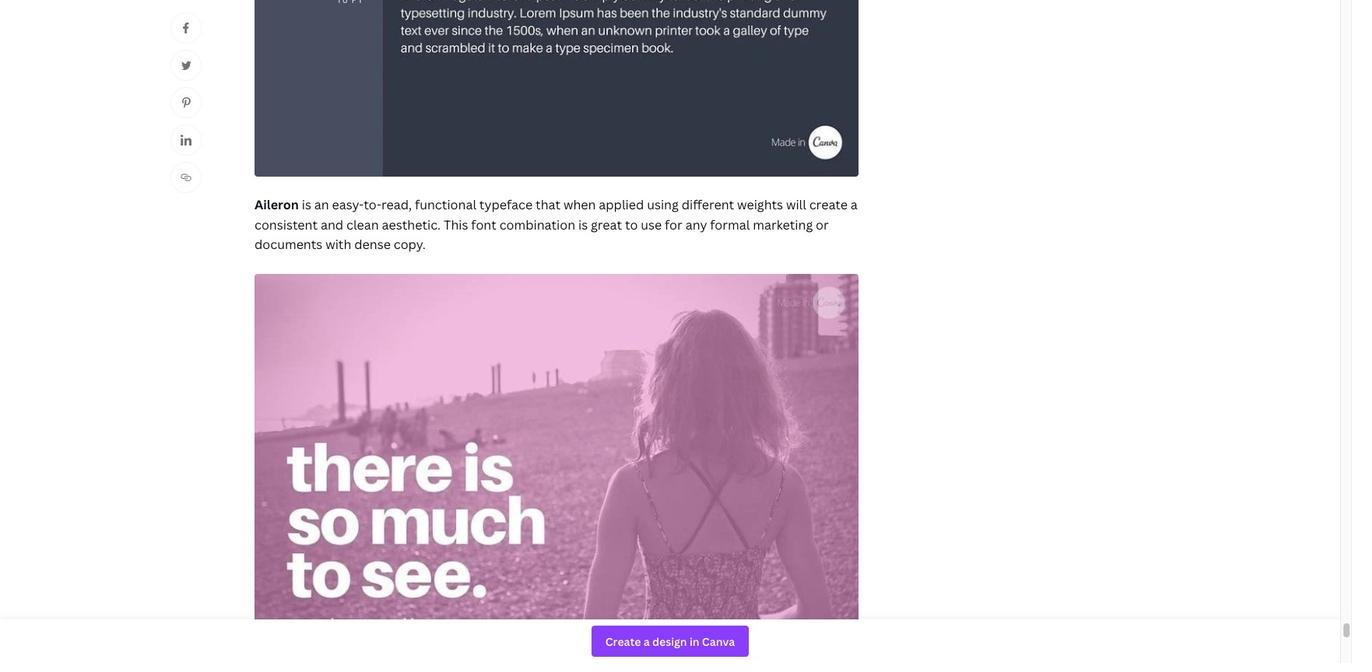 Task type: vqa. For each thing, say whether or not it's contained in the screenshot.
bottommost ROW
no



Task type: describe. For each thing, give the bounding box(es) containing it.
or
[[816, 216, 829, 233]]

use
[[641, 216, 662, 233]]

aileron
[[255, 196, 299, 213]]

typeface
[[480, 196, 533, 213]]

consistent
[[255, 216, 318, 233]]

0 vertical spatial is
[[302, 196, 311, 213]]

create
[[810, 196, 848, 213]]

this
[[444, 216, 468, 233]]

font
[[471, 216, 497, 233]]

will
[[786, 196, 807, 213]]

any
[[686, 216, 707, 233]]

an
[[314, 196, 329, 213]]

is an easy-to-read, functional typeface that when applied using different weights will create a consistent and clean aesthetic. this font combination is great to use for any formal marketing or documents with dense copy.
[[255, 196, 858, 253]]

with
[[326, 236, 351, 253]]

easy-
[[332, 196, 364, 213]]

when
[[564, 196, 596, 213]]

to
[[625, 216, 638, 233]]

different
[[682, 196, 734, 213]]

dense
[[354, 236, 391, 253]]

functional
[[415, 196, 477, 213]]

1 vertical spatial is
[[579, 216, 588, 233]]



Task type: locate. For each thing, give the bounding box(es) containing it.
weights
[[737, 196, 783, 213]]

is left the an
[[302, 196, 311, 213]]

marketing
[[753, 216, 813, 233]]

read,
[[381, 196, 412, 213]]

aesthetic.
[[382, 216, 441, 233]]

is down when
[[579, 216, 588, 233]]

applied
[[599, 196, 644, 213]]

and
[[321, 216, 343, 233]]

0 horizontal spatial is
[[302, 196, 311, 213]]

1 horizontal spatial is
[[579, 216, 588, 233]]

combination
[[500, 216, 576, 233]]

documents
[[255, 236, 323, 253]]

is
[[302, 196, 311, 213], [579, 216, 588, 233]]

that
[[536, 196, 561, 213]]

great
[[591, 216, 622, 233]]

formal
[[710, 216, 750, 233]]

using
[[647, 196, 679, 213]]

a
[[851, 196, 858, 213]]

for
[[665, 216, 683, 233]]

clean
[[346, 216, 379, 233]]

copy.
[[394, 236, 426, 253]]

to-
[[364, 196, 382, 213]]



